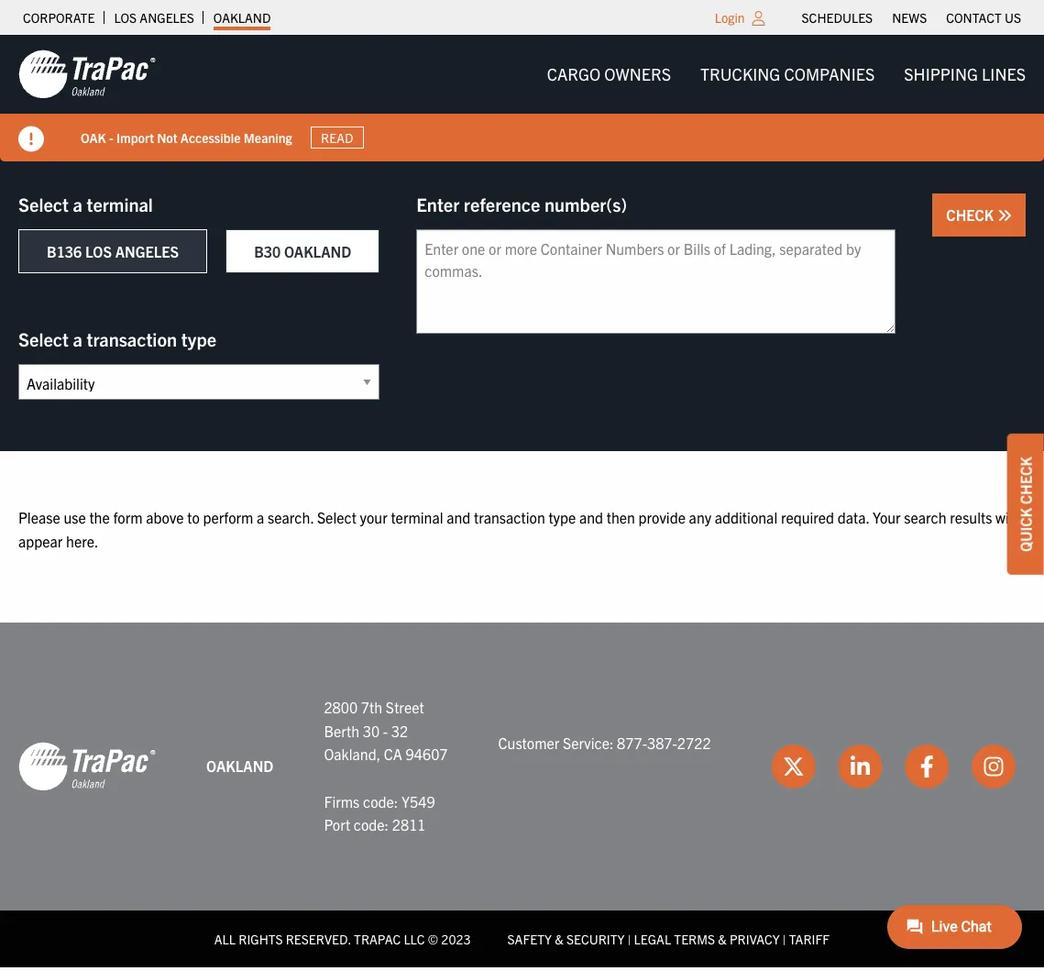 Task type: locate. For each thing, give the bounding box(es) containing it.
here.
[[66, 532, 99, 550]]

check button
[[933, 194, 1026, 237]]

terms
[[675, 931, 716, 947]]

1 vertical spatial los
[[85, 242, 112, 261]]

all
[[214, 931, 236, 947]]

0 horizontal spatial and
[[447, 508, 471, 527]]

select a terminal
[[18, 193, 153, 216]]

b30
[[254, 242, 281, 261]]

search.
[[268, 508, 314, 527]]

above
[[146, 508, 184, 527]]

0 vertical spatial -
[[109, 129, 113, 145]]

1 vertical spatial type
[[549, 508, 576, 527]]

0 vertical spatial oakland
[[214, 9, 271, 26]]

select left the "your"
[[317, 508, 357, 527]]

check inside please use the form above to perform a search. select your terminal and transaction type and then provide any additional required data. your search results will appear here. quick check
[[1017, 457, 1036, 504]]

then
[[607, 508, 636, 527]]

1 horizontal spatial los
[[114, 9, 137, 26]]

select
[[18, 193, 69, 216], [18, 327, 69, 350], [317, 508, 357, 527]]

terminal right the "your"
[[391, 508, 444, 527]]

0 horizontal spatial solid image
[[18, 127, 44, 152]]

trapac
[[354, 931, 401, 947]]

1 vertical spatial a
[[73, 327, 82, 350]]

2 vertical spatial oakland
[[206, 757, 274, 775]]

not
[[157, 129, 178, 145]]

los right corporate link
[[114, 9, 137, 26]]

0 horizontal spatial check
[[947, 205, 998, 224]]

check
[[947, 205, 998, 224], [1017, 457, 1036, 504]]

and
[[447, 508, 471, 527], [580, 508, 604, 527]]

1 horizontal spatial check
[[1017, 457, 1036, 504]]

| left the tariff 'link'
[[783, 931, 787, 947]]

0 horizontal spatial -
[[109, 129, 113, 145]]

1 horizontal spatial solid image
[[998, 208, 1013, 223]]

1 vertical spatial menu bar
[[533, 56, 1041, 93]]

select down b136
[[18, 327, 69, 350]]

1 | from the left
[[628, 931, 631, 947]]

2 vertical spatial a
[[257, 508, 265, 527]]

your
[[360, 508, 388, 527]]

1 & from the left
[[555, 931, 564, 947]]

rights
[[239, 931, 283, 947]]

to
[[187, 508, 200, 527]]

and right the "your"
[[447, 508, 471, 527]]

type inside please use the form above to perform a search. select your terminal and transaction type and then provide any additional required data. your search results will appear here. quick check
[[549, 508, 576, 527]]

login link
[[715, 9, 745, 26]]

menu bar containing cargo owners
[[533, 56, 1041, 93]]

1 horizontal spatial &
[[718, 931, 727, 947]]

30
[[363, 722, 380, 740]]

1 vertical spatial select
[[18, 327, 69, 350]]

legal terms & privacy link
[[634, 931, 780, 947]]

Enter reference number(s) text field
[[417, 229, 897, 334]]

| left legal
[[628, 931, 631, 947]]

0 horizontal spatial type
[[181, 327, 217, 350]]

contact us link
[[947, 5, 1022, 30]]

shipping lines link
[[890, 56, 1041, 93]]

1 horizontal spatial and
[[580, 508, 604, 527]]

oakland image for banner containing cargo owners
[[18, 49, 156, 100]]

code: up 2811
[[363, 792, 398, 811]]

code: right port
[[354, 816, 389, 834]]

los
[[114, 9, 137, 26], [85, 242, 112, 261]]

menu bar up shipping
[[793, 5, 1032, 30]]

menu bar down light image
[[533, 56, 1041, 93]]

los angeles
[[114, 9, 194, 26]]

menu bar
[[793, 5, 1032, 30], [533, 56, 1041, 93]]

& right safety
[[555, 931, 564, 947]]

terminal
[[87, 193, 153, 216], [391, 508, 444, 527]]

news link
[[893, 5, 928, 30]]

0 vertical spatial oakland image
[[18, 49, 156, 100]]

a for transaction
[[73, 327, 82, 350]]

select up b136
[[18, 193, 69, 216]]

menu bar containing schedules
[[793, 5, 1032, 30]]

1 horizontal spatial terminal
[[391, 508, 444, 527]]

b136 los angeles
[[47, 242, 179, 261]]

- right oak
[[109, 129, 113, 145]]

please
[[18, 508, 60, 527]]

and left then
[[580, 508, 604, 527]]

2722
[[678, 733, 711, 752]]

solid image
[[18, 127, 44, 152], [998, 208, 1013, 223]]

oakland,
[[324, 745, 381, 764]]

0 vertical spatial code:
[[363, 792, 398, 811]]

terminal up b136 los angeles
[[87, 193, 153, 216]]

your
[[873, 508, 901, 527]]

0 vertical spatial check
[[947, 205, 998, 224]]

1 vertical spatial -
[[383, 722, 388, 740]]

0 horizontal spatial transaction
[[87, 327, 177, 350]]

quick check link
[[1008, 434, 1045, 575]]

&
[[555, 931, 564, 947], [718, 931, 727, 947]]

& right terms
[[718, 931, 727, 947]]

solid image inside banner
[[18, 127, 44, 152]]

cargo
[[547, 63, 601, 84]]

0 vertical spatial transaction
[[87, 327, 177, 350]]

1 and from the left
[[447, 508, 471, 527]]

y549
[[402, 792, 435, 811]]

select for select a transaction type
[[18, 327, 69, 350]]

select a transaction type
[[18, 327, 217, 350]]

oakland image
[[18, 49, 156, 100], [18, 741, 156, 793]]

0 vertical spatial select
[[18, 193, 69, 216]]

1 horizontal spatial transaction
[[474, 508, 546, 527]]

1 vertical spatial solid image
[[998, 208, 1013, 223]]

quick
[[1017, 508, 1036, 552]]

1 vertical spatial oakland
[[284, 242, 352, 261]]

a down b136
[[73, 327, 82, 350]]

read link
[[311, 126, 364, 149]]

0 horizontal spatial los
[[85, 242, 112, 261]]

0 vertical spatial type
[[181, 327, 217, 350]]

los right b136
[[85, 242, 112, 261]]

provide
[[639, 508, 686, 527]]

banner
[[0, 35, 1045, 161]]

use
[[64, 508, 86, 527]]

companies
[[785, 63, 875, 84]]

0 horizontal spatial terminal
[[87, 193, 153, 216]]

customer
[[499, 733, 560, 752]]

contact
[[947, 9, 1002, 26]]

tariff
[[790, 931, 830, 947]]

1 vertical spatial oakland image
[[18, 741, 156, 793]]

perform
[[203, 508, 254, 527]]

required
[[781, 508, 835, 527]]

1 vertical spatial check
[[1017, 457, 1036, 504]]

2 oakland image from the top
[[18, 741, 156, 793]]

2 and from the left
[[580, 508, 604, 527]]

0 vertical spatial terminal
[[87, 193, 153, 216]]

a up b136
[[73, 193, 82, 216]]

please use the form above to perform a search. select your terminal and transaction type and then provide any additional required data. your search results will appear here. quick check
[[18, 457, 1036, 552]]

0 vertical spatial los
[[114, 9, 137, 26]]

0 vertical spatial menu bar
[[793, 5, 1032, 30]]

|
[[628, 931, 631, 947], [783, 931, 787, 947]]

0 horizontal spatial |
[[628, 931, 631, 947]]

2 | from the left
[[783, 931, 787, 947]]

1 horizontal spatial type
[[549, 508, 576, 527]]

trucking companies link
[[686, 56, 890, 93]]

1 vertical spatial transaction
[[474, 508, 546, 527]]

oakland image inside footer
[[18, 741, 156, 793]]

schedules
[[802, 9, 873, 26]]

code:
[[363, 792, 398, 811], [354, 816, 389, 834]]

accessible
[[181, 129, 241, 145]]

cargo owners
[[547, 63, 672, 84]]

2 vertical spatial select
[[317, 508, 357, 527]]

0 vertical spatial solid image
[[18, 127, 44, 152]]

angeles
[[140, 9, 194, 26], [115, 242, 179, 261]]

0 vertical spatial a
[[73, 193, 82, 216]]

read
[[321, 129, 354, 146]]

1 vertical spatial terminal
[[391, 508, 444, 527]]

tariff link
[[790, 931, 830, 947]]

1 oakland image from the top
[[18, 49, 156, 100]]

select inside please use the form above to perform a search. select your terminal and transaction type and then provide any additional required data. your search results will appear here. quick check
[[317, 508, 357, 527]]

0 horizontal spatial &
[[555, 931, 564, 947]]

- right 30
[[383, 722, 388, 740]]

1 vertical spatial angeles
[[115, 242, 179, 261]]

a left search.
[[257, 508, 265, 527]]

oakland image inside banner
[[18, 49, 156, 100]]

7th
[[361, 698, 383, 717]]

firms
[[324, 792, 360, 811]]

angeles down select a terminal
[[115, 242, 179, 261]]

service:
[[563, 733, 614, 752]]

1 horizontal spatial -
[[383, 722, 388, 740]]

1 horizontal spatial |
[[783, 931, 787, 947]]

oakland inside footer
[[206, 757, 274, 775]]

94607
[[406, 745, 448, 764]]

-
[[109, 129, 113, 145], [383, 722, 388, 740]]

angeles left oakland link
[[140, 9, 194, 26]]

footer
[[0, 623, 1045, 968]]



Task type: vqa. For each thing, say whether or not it's contained in the screenshot.
the Los within the "Los Angeles" link
no



Task type: describe. For each thing, give the bounding box(es) containing it.
appear
[[18, 532, 63, 550]]

safety
[[508, 931, 552, 947]]

los angeles link
[[114, 5, 194, 30]]

b136
[[47, 242, 82, 261]]

shipping
[[905, 63, 979, 84]]

387-
[[648, 733, 678, 752]]

- inside banner
[[109, 129, 113, 145]]

contact us
[[947, 9, 1022, 26]]

a inside please use the form above to perform a search. select your terminal and transaction type and then provide any additional required data. your search results will appear here. quick check
[[257, 508, 265, 527]]

search
[[905, 508, 947, 527]]

2800
[[324, 698, 358, 717]]

login
[[715, 9, 745, 26]]

2811
[[392, 816, 426, 834]]

data.
[[838, 508, 870, 527]]

firms code:  y549 port code:  2811
[[324, 792, 435, 834]]

check inside button
[[947, 205, 998, 224]]

number(s)
[[545, 193, 628, 216]]

terminal inside please use the form above to perform a search. select your terminal and transaction type and then provide any additional required data. your search results will appear here. quick check
[[391, 508, 444, 527]]

legal
[[634, 931, 672, 947]]

select for select a terminal
[[18, 193, 69, 216]]

transaction inside please use the form above to perform a search. select your terminal and transaction type and then provide any additional required data. your search results will appear here. quick check
[[474, 508, 546, 527]]

ca
[[384, 745, 403, 764]]

meaning
[[244, 129, 292, 145]]

us
[[1005, 9, 1022, 26]]

enter reference number(s)
[[417, 193, 628, 216]]

additional
[[715, 508, 778, 527]]

oakland image for footer containing 2800 7th street
[[18, 741, 156, 793]]

will
[[996, 508, 1017, 527]]

the
[[89, 508, 110, 527]]

import
[[116, 129, 154, 145]]

cargo owners link
[[533, 56, 686, 93]]

any
[[689, 508, 712, 527]]

security
[[567, 931, 625, 947]]

all rights reserved. trapac llc © 2023
[[214, 931, 471, 947]]

32
[[392, 722, 408, 740]]

oak - import not accessible meaning
[[81, 129, 292, 145]]

privacy
[[730, 931, 780, 947]]

reserved.
[[286, 931, 351, 947]]

street
[[386, 698, 424, 717]]

corporate
[[23, 9, 95, 26]]

enter
[[417, 193, 460, 216]]

lines
[[983, 63, 1026, 84]]

customer service: 877-387-2722
[[499, 733, 711, 752]]

2800 7th street berth 30 - 32 oakland, ca 94607
[[324, 698, 448, 764]]

©
[[428, 931, 439, 947]]

corporate link
[[23, 5, 95, 30]]

a for terminal
[[73, 193, 82, 216]]

0 vertical spatial angeles
[[140, 9, 194, 26]]

2023
[[442, 931, 471, 947]]

reference
[[464, 193, 541, 216]]

schedules link
[[802, 5, 873, 30]]

solid image inside check button
[[998, 208, 1013, 223]]

port
[[324, 816, 351, 834]]

trucking
[[701, 63, 781, 84]]

trucking companies
[[701, 63, 875, 84]]

form
[[113, 508, 143, 527]]

owners
[[605, 63, 672, 84]]

oak
[[81, 129, 106, 145]]

2 & from the left
[[718, 931, 727, 947]]

- inside 2800 7th street berth 30 - 32 oakland, ca 94607
[[383, 722, 388, 740]]

877-
[[617, 733, 648, 752]]

results
[[951, 508, 993, 527]]

light image
[[753, 11, 766, 26]]

shipping lines
[[905, 63, 1026, 84]]

footer containing 2800 7th street
[[0, 623, 1045, 968]]

1 vertical spatial code:
[[354, 816, 389, 834]]

b30 oakland
[[254, 242, 352, 261]]

news
[[893, 9, 928, 26]]

banner containing cargo owners
[[0, 35, 1045, 161]]

safety & security | legal terms & privacy | tariff
[[508, 931, 830, 947]]

oakland link
[[214, 5, 271, 30]]

llc
[[404, 931, 425, 947]]

menu bar inside banner
[[533, 56, 1041, 93]]

berth
[[324, 722, 360, 740]]



